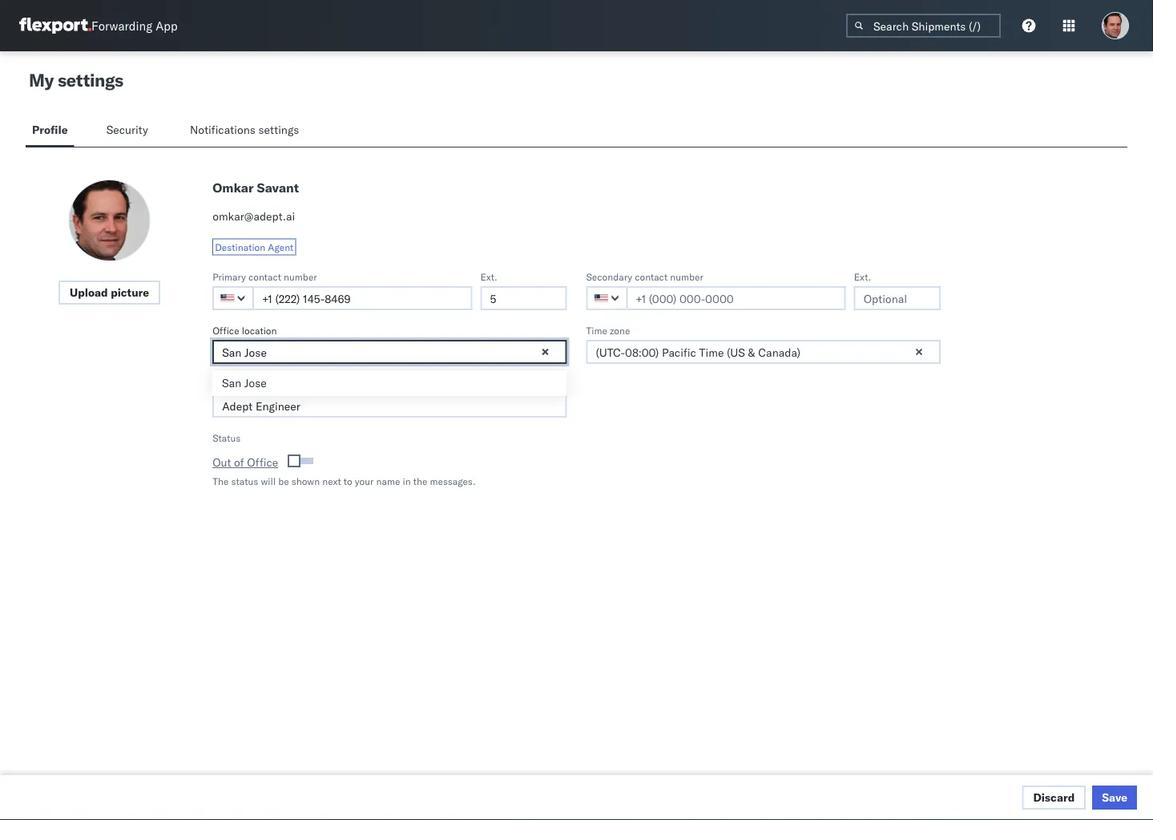 Task type: describe. For each thing, give the bounding box(es) containing it.
Please select your office location text field
[[213, 340, 567, 364]]

my
[[29, 69, 54, 91]]

forwarding app link
[[19, 18, 178, 34]]

to
[[344, 475, 352, 487]]

time zone
[[586, 324, 630, 336]]

primary contact number
[[213, 271, 317, 283]]

upload picture
[[70, 285, 149, 299]]

secondary
[[586, 271, 633, 283]]

+1 (000) 000-0000 telephone field
[[253, 286, 473, 310]]

job
[[213, 378, 227, 390]]

the status will be shown next to your name in the messages.
[[213, 475, 476, 487]]

agent
[[268, 241, 294, 253]]

forwarding
[[91, 18, 153, 33]]

United States text field
[[213, 286, 254, 310]]

my settings
[[29, 69, 123, 91]]

discard button
[[1022, 786, 1086, 810]]

profile button
[[26, 115, 74, 147]]

upload
[[70, 285, 108, 299]]

will
[[261, 475, 276, 487]]

out
[[213, 455, 231, 469]]

job title
[[213, 378, 247, 390]]

security button
[[100, 115, 158, 147]]

status
[[213, 432, 241, 444]]

settings for my settings
[[58, 69, 123, 91]]

ext. for secondary contact number
[[854, 271, 872, 283]]

profile
[[32, 123, 68, 137]]

number for secondary contact number
[[670, 271, 704, 283]]

next
[[322, 475, 341, 487]]

(UTC-08:00) Pacific Time (US & Canada) text field
[[586, 340, 941, 364]]

notifications settings button
[[184, 115, 313, 147]]

contact for secondary
[[635, 271, 668, 283]]

out of office
[[213, 455, 278, 469]]

Optional telephone field
[[854, 286, 941, 310]]

security
[[106, 123, 148, 137]]

omkar
[[213, 180, 254, 196]]

jose
[[244, 376, 267, 390]]

be
[[278, 475, 289, 487]]

san
[[222, 376, 242, 390]]

Optional telephone field
[[481, 286, 567, 310]]



Task type: vqa. For each thing, say whether or not it's contained in the screenshot.
second contact from the right
yes



Task type: locate. For each thing, give the bounding box(es) containing it.
Job title text field
[[213, 394, 567, 418]]

office down united states text box
[[213, 324, 239, 336]]

0 horizontal spatial settings
[[58, 69, 123, 91]]

1 vertical spatial settings
[[259, 123, 299, 137]]

save
[[1103, 790, 1128, 805]]

0 vertical spatial office
[[213, 324, 239, 336]]

0 horizontal spatial contact
[[249, 271, 281, 283]]

number for primary contact number
[[284, 271, 317, 283]]

2 contact from the left
[[635, 271, 668, 283]]

United States text field
[[586, 286, 628, 310]]

name
[[376, 475, 400, 487]]

1 horizontal spatial contact
[[635, 271, 668, 283]]

office location
[[213, 324, 277, 336]]

settings for notifications settings
[[259, 123, 299, 137]]

1 contact from the left
[[249, 271, 281, 283]]

office up will
[[247, 455, 278, 469]]

ext. up optional telephone field
[[481, 271, 498, 283]]

flexport. image
[[19, 18, 91, 34]]

san jose
[[222, 376, 267, 390]]

status
[[231, 475, 258, 487]]

contact for primary
[[249, 271, 281, 283]]

number up +1 (000) 000-0000 telephone field
[[670, 271, 704, 283]]

omkar savant
[[213, 180, 299, 196]]

0 horizontal spatial ext.
[[481, 271, 498, 283]]

1 number from the left
[[284, 271, 317, 283]]

upload picture button
[[59, 281, 160, 305]]

0 horizontal spatial number
[[284, 271, 317, 283]]

settings inside notifications settings button
[[259, 123, 299, 137]]

contact right secondary on the top right
[[635, 271, 668, 283]]

None checkbox
[[291, 458, 314, 464]]

the
[[213, 475, 229, 487]]

1 horizontal spatial office
[[247, 455, 278, 469]]

number down agent
[[284, 271, 317, 283]]

0 vertical spatial settings
[[58, 69, 123, 91]]

notifications
[[190, 123, 256, 137]]

secondary contact number
[[586, 271, 704, 283]]

location
[[242, 324, 277, 336]]

2 number from the left
[[670, 271, 704, 283]]

save button
[[1093, 786, 1138, 810]]

shown
[[292, 475, 320, 487]]

ext. up optional phone field
[[854, 271, 872, 283]]

zone
[[610, 324, 630, 336]]

picture
[[111, 285, 149, 299]]

ext.
[[481, 271, 498, 283], [854, 271, 872, 283]]

1 horizontal spatial ext.
[[854, 271, 872, 283]]

+1 (000) 000-0000 telephone field
[[627, 286, 846, 310]]

1 ext. from the left
[[481, 271, 498, 283]]

number
[[284, 271, 317, 283], [670, 271, 704, 283]]

time
[[586, 324, 608, 336]]

in
[[403, 475, 411, 487]]

destination
[[215, 241, 266, 253]]

discard
[[1034, 790, 1075, 805]]

1 vertical spatial office
[[247, 455, 278, 469]]

omkar@adept.ai
[[213, 209, 295, 223]]

contact down destination agent
[[249, 271, 281, 283]]

1 horizontal spatial number
[[670, 271, 704, 283]]

savant
[[257, 180, 299, 196]]

notifications settings
[[190, 123, 299, 137]]

title
[[230, 378, 247, 390]]

messages.
[[430, 475, 476, 487]]

settings right notifications
[[259, 123, 299, 137]]

ext. for primary contact number
[[481, 271, 498, 283]]

Search Shipments (/) text field
[[847, 14, 1001, 38]]

0 horizontal spatial office
[[213, 324, 239, 336]]

app
[[156, 18, 178, 33]]

the
[[413, 475, 428, 487]]

settings
[[58, 69, 123, 91], [259, 123, 299, 137]]

office
[[213, 324, 239, 336], [247, 455, 278, 469]]

1 horizontal spatial settings
[[259, 123, 299, 137]]

destination agent
[[215, 241, 294, 253]]

primary
[[213, 271, 246, 283]]

2 ext. from the left
[[854, 271, 872, 283]]

settings right my
[[58, 69, 123, 91]]

your
[[355, 475, 374, 487]]

of
[[234, 455, 244, 469]]

forwarding app
[[91, 18, 178, 33]]

contact
[[249, 271, 281, 283], [635, 271, 668, 283]]



